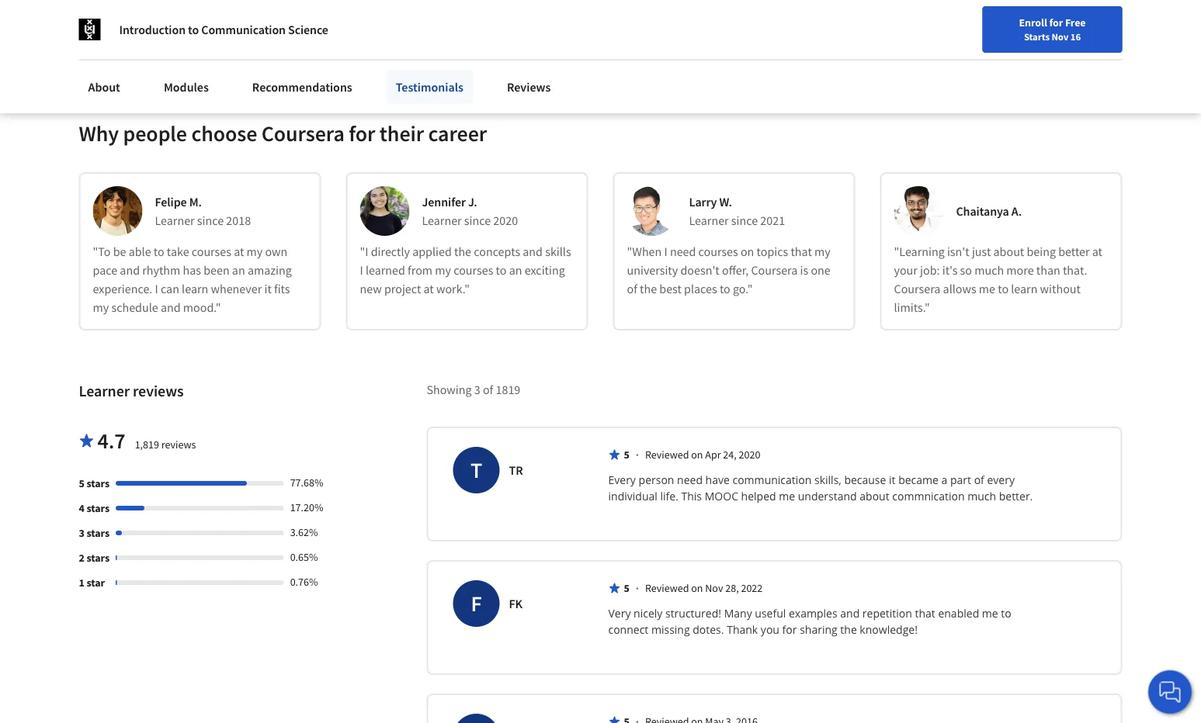 Task type: describe. For each thing, give the bounding box(es) containing it.
tr
[[509, 463, 523, 479]]

this
[[682, 490, 702, 504]]

useful
[[755, 607, 786, 622]]

courses inside the "i directly applied the concepts and skills i learned from my courses to an exciting new project at work."
[[454, 263, 494, 278]]

on for t
[[692, 448, 703, 462]]

modules
[[164, 79, 209, 95]]

reviews for learner reviews
[[133, 382, 184, 401]]

has
[[183, 263, 201, 278]]

"i
[[360, 244, 369, 260]]

structured!
[[666, 607, 722, 622]]

have
[[706, 473, 730, 488]]

j.
[[468, 194, 477, 210]]

that.
[[1063, 263, 1088, 278]]

testimonials link
[[387, 70, 473, 104]]

it inside 'every person need have communication skills, because it became a part of every individual life. this mooc helped me understand about commnication much better.'
[[889, 473, 896, 488]]

introduction
[[119, 22, 186, 37]]

1 star
[[79, 577, 105, 591]]

the inside the "i directly applied the concepts and skills i learned from my courses to an exciting new project at work."
[[454, 244, 472, 260]]

much inside 'every person need have communication skills, because it became a part of every individual life. this mooc helped me understand about commnication much better.'
[[968, 490, 997, 504]]

2020 for reviewed on apr 24, 2020
[[739, 448, 761, 462]]

repetition
[[863, 607, 913, 622]]

about link
[[79, 70, 130, 104]]

reviewed on nov 28, 2022
[[645, 582, 763, 596]]

at for courses
[[234, 244, 244, 260]]

go."
[[733, 281, 753, 297]]

since for j.
[[464, 213, 491, 229]]

need for have
[[677, 473, 703, 488]]

their
[[380, 120, 424, 147]]

me inside "learning isn't just about being better at your job: it's so much more than that. coursera allows me to learn without limits."
[[979, 281, 996, 297]]

allows
[[943, 281, 977, 297]]

show
[[91, 24, 118, 38]]

"learning
[[894, 244, 945, 260]]

you
[[761, 623, 780, 638]]

nicely
[[634, 607, 663, 622]]

learn for more
[[1012, 281, 1038, 297]]

introduction to communication science
[[119, 22, 328, 37]]

i inside "to be able to take courses at my own pace and rhythm has been an amazing experience. i can learn whenever it fits my schedule and mood."
[[155, 281, 158, 297]]

communication
[[733, 473, 812, 488]]

able
[[129, 244, 151, 260]]

one
[[811, 263, 831, 278]]

stars for 4 stars
[[87, 502, 110, 516]]

dotes.
[[693, 623, 724, 638]]

i inside "when i need courses on topics that my university doesn't offer, coursera is one of the best places to go."
[[664, 244, 668, 260]]

felipe m. learner since 2018
[[155, 194, 251, 229]]

nov inside enroll for free starts nov 16
[[1052, 30, 1069, 43]]

amazing
[[248, 263, 292, 278]]

of inside "when i need courses on topics that my university doesn't offer, coursera is one of the best places to go."
[[627, 281, 638, 297]]

2021
[[761, 213, 785, 229]]

f
[[471, 591, 482, 618]]

16
[[1071, 30, 1081, 43]]

for inside very nicely structured! many useful examples and repetition that enabled me to connect missing dotes. thank you for sharing the knowledge!
[[783, 623, 797, 638]]

to right introduction
[[188, 22, 199, 37]]

6
[[120, 24, 125, 38]]

starts
[[1024, 30, 1050, 43]]

part
[[951, 473, 972, 488]]

pace
[[93, 263, 117, 278]]

4
[[79, 502, 85, 516]]

communication
[[201, 22, 286, 37]]

modules link
[[154, 70, 218, 104]]

understand
[[798, 490, 857, 504]]

topics
[[757, 244, 789, 260]]

helped
[[741, 490, 776, 504]]

"to
[[93, 244, 111, 260]]

very nicely structured! many useful examples and repetition that enabled me to connect missing dotes. thank you for sharing the knowledge!
[[609, 607, 1015, 638]]

an inside "to be able to take courses at my own pace and rhythm has been an amazing experience. i can learn whenever it fits my schedule and mood."
[[232, 263, 245, 278]]

to inside "learning isn't just about being better at your job: it's so much more than that. coursera allows me to learn without limits."
[[998, 281, 1009, 297]]

star
[[87, 577, 105, 591]]

examples
[[789, 607, 838, 622]]

learn for has
[[182, 281, 208, 297]]

directly
[[371, 244, 410, 260]]

the inside "when i need courses on topics that my university doesn't offer, coursera is one of the best places to go."
[[640, 281, 657, 297]]

university of amsterdam image
[[79, 19, 101, 40]]

and up the experience.
[[120, 263, 140, 278]]

schedule
[[111, 300, 158, 316]]

jennifer j. learner since 2020
[[422, 194, 518, 229]]

offer,
[[722, 263, 749, 278]]

at inside the "i directly applied the concepts and skills i learned from my courses to an exciting new project at work."
[[424, 281, 434, 297]]

places
[[684, 281, 717, 297]]

your
[[894, 263, 918, 278]]

enroll for free starts nov 16
[[1020, 16, 1086, 43]]

job:
[[920, 263, 940, 278]]

learner reviews
[[79, 382, 184, 401]]

at for better
[[1093, 244, 1103, 260]]

every person need have communication skills, because it became a part of every individual life. this mooc helped me understand about commnication much better.
[[609, 473, 1033, 504]]

showing 3 of 1819
[[427, 382, 521, 398]]

and inside the "i directly applied the concepts and skills i learned from my courses to an exciting new project at work."
[[523, 244, 543, 260]]

from
[[408, 263, 433, 278]]

"when
[[627, 244, 662, 260]]

about
[[88, 79, 120, 95]]

chat with us image
[[1158, 680, 1183, 705]]

4 stars
[[79, 502, 110, 516]]

for inside enroll for free starts nov 16
[[1050, 16, 1064, 30]]

choose
[[191, 120, 257, 147]]

me inside 'every person need have communication skills, because it became a part of every individual life. this mooc helped me understand about commnication much better.'
[[779, 490, 795, 504]]

learner for larry
[[689, 213, 729, 229]]

learned
[[366, 263, 405, 278]]

showing
[[427, 382, 472, 398]]

stars for 2 stars
[[87, 552, 110, 566]]

and down can at the left of the page
[[161, 300, 181, 316]]

recommendations link
[[243, 70, 362, 104]]

chaitanya a.
[[957, 204, 1022, 219]]

concepts
[[474, 244, 521, 260]]

courses inside "to be able to take courses at my own pace and rhythm has been an amazing experience. i can learn whenever it fits my schedule and mood."
[[192, 244, 231, 260]]

coursera inside "when i need courses on topics that my university doesn't offer, coursera is one of the best places to go."
[[751, 263, 798, 278]]

"when i need courses on topics that my university doesn't offer, coursera is one of the best places to go."
[[627, 244, 831, 297]]

i inside the "i directly applied the concepts and skills i learned from my courses to an exciting new project at work."
[[360, 263, 363, 278]]

individual
[[609, 490, 658, 504]]

1 horizontal spatial 3
[[474, 382, 481, 398]]

learner up '4.7'
[[79, 382, 130, 401]]



Task type: locate. For each thing, give the bounding box(es) containing it.
since down j.
[[464, 213, 491, 229]]

0 horizontal spatial more
[[127, 24, 152, 38]]

learner down jennifer
[[422, 213, 462, 229]]

0.65%
[[290, 551, 318, 565]]

1 horizontal spatial the
[[640, 281, 657, 297]]

to inside "to be able to take courses at my own pace and rhythm has been an amazing experience. i can learn whenever it fits my schedule and mood."
[[154, 244, 164, 260]]

commnication
[[893, 490, 965, 504]]

0 horizontal spatial courses
[[192, 244, 231, 260]]

courses up been
[[192, 244, 231, 260]]

about inside "learning isn't just about being better at your job: it's so much more than that. coursera allows me to learn without limits."
[[994, 244, 1025, 260]]

2 horizontal spatial courses
[[699, 244, 739, 260]]

to left go."
[[720, 281, 731, 297]]

about right "just"
[[994, 244, 1025, 260]]

stars right 2
[[87, 552, 110, 566]]

more right 6
[[127, 24, 152, 38]]

learner down the larry
[[689, 213, 729, 229]]

rhythm
[[142, 263, 180, 278]]

1 horizontal spatial that
[[915, 607, 936, 622]]

that left enabled
[[915, 607, 936, 622]]

1 vertical spatial for
[[349, 120, 375, 147]]

5 stars
[[79, 477, 110, 491]]

coursera image
[[19, 13, 117, 37]]

1 vertical spatial much
[[968, 490, 997, 504]]

0 horizontal spatial for
[[349, 120, 375, 147]]

since for w.
[[732, 213, 758, 229]]

i down "i
[[360, 263, 363, 278]]

need
[[670, 244, 696, 260], [677, 473, 703, 488]]

that
[[791, 244, 812, 260], [915, 607, 936, 622]]

more inside "learning isn't just about being better at your job: it's so much more than that. coursera allows me to learn without limits."
[[1007, 263, 1034, 278]]

learner for felipe
[[155, 213, 195, 229]]

exciting
[[525, 263, 565, 278]]

1,819 reviews
[[135, 438, 196, 452]]

2 since from the left
[[464, 213, 491, 229]]

to right the allows
[[998, 281, 1009, 297]]

it
[[264, 281, 272, 297], [889, 473, 896, 488]]

1 vertical spatial coursera
[[751, 263, 798, 278]]

None search field
[[221, 10, 563, 41]]

2 stars from the top
[[87, 502, 110, 516]]

me
[[979, 281, 996, 297], [779, 490, 795, 504], [982, 607, 999, 622]]

me right enabled
[[982, 607, 999, 622]]

0 vertical spatial of
[[627, 281, 638, 297]]

me right the allows
[[979, 281, 996, 297]]

"i directly applied the concepts and skills i learned from my courses to an exciting new project at work."
[[360, 244, 571, 297]]

1 vertical spatial that
[[915, 607, 936, 622]]

skills
[[545, 244, 571, 260]]

1 an from the left
[[232, 263, 245, 278]]

limits."
[[894, 300, 930, 316]]

reviewed up person on the right bottom
[[645, 448, 689, 462]]

collection element
[[70, 0, 1132, 70]]

larry w. learner since 2021
[[689, 194, 785, 229]]

nov left 28,
[[706, 582, 723, 596]]

need for courses
[[670, 244, 696, 260]]

an down the concepts
[[509, 263, 522, 278]]

w.
[[720, 194, 732, 210]]

the inside very nicely structured! many useful examples and repetition that enabled me to connect missing dotes. thank you for sharing the knowledge!
[[841, 623, 857, 638]]

to inside the "i directly applied the concepts and skills i learned from my courses to an exciting new project at work."
[[496, 263, 507, 278]]

2 horizontal spatial at
[[1093, 244, 1103, 260]]

1 vertical spatial me
[[779, 490, 795, 504]]

reviews up 1,819 reviews
[[133, 382, 184, 401]]

5 for f
[[624, 582, 630, 596]]

2020 right 24,
[[739, 448, 761, 462]]

best
[[660, 281, 682, 297]]

at inside "learning isn't just about being better at your job: it's so much more than that. coursera allows me to learn without limits."
[[1093, 244, 1103, 260]]

1 reviewed from the top
[[645, 448, 689, 462]]

0 horizontal spatial an
[[232, 263, 245, 278]]

2 vertical spatial 5
[[624, 582, 630, 596]]

very
[[609, 607, 631, 622]]

my down the experience.
[[93, 300, 109, 316]]

0 horizontal spatial nov
[[706, 582, 723, 596]]

courses inside "when i need courses on topics that my university doesn't offer, coursera is one of the best places to go."
[[699, 244, 739, 260]]

the right applied at the top of page
[[454, 244, 472, 260]]

it left the fits
[[264, 281, 272, 297]]

0 horizontal spatial the
[[454, 244, 472, 260]]

3.62%
[[290, 526, 318, 540]]

0 vertical spatial about
[[994, 244, 1025, 260]]

3 since from the left
[[732, 213, 758, 229]]

much down "just"
[[975, 263, 1004, 278]]

show notifications image
[[992, 19, 1011, 38]]

5 up the 4
[[79, 477, 85, 491]]

1 vertical spatial reviewed
[[645, 582, 689, 596]]

me inside very nicely structured! many useful examples and repetition that enabled me to connect missing dotes. thank you for sharing the knowledge!
[[982, 607, 999, 622]]

2020 inside jennifer j. learner since 2020
[[494, 213, 518, 229]]

much down every
[[968, 490, 997, 504]]

5 up very
[[624, 582, 630, 596]]

reviewed for f
[[645, 582, 689, 596]]

my up one
[[815, 244, 831, 260]]

2020 up the concepts
[[494, 213, 518, 229]]

need inside 'every person need have communication skills, because it became a part of every individual life. this mooc helped me understand about commnication much better.'
[[677, 473, 703, 488]]

learner down felipe at the left of the page
[[155, 213, 195, 229]]

for left the their
[[349, 120, 375, 147]]

reviewed for t
[[645, 448, 689, 462]]

learner inside jennifer j. learner since 2020
[[422, 213, 462, 229]]

2 horizontal spatial i
[[664, 244, 668, 260]]

learn inside "learning isn't just about being better at your job: it's so much more than that. coursera allows me to learn without limits."
[[1012, 281, 1038, 297]]

1 vertical spatial 3
[[79, 527, 85, 541]]

that inside "when i need courses on topics that my university doesn't offer, coursera is one of the best places to go."
[[791, 244, 812, 260]]

on up offer,
[[741, 244, 755, 260]]

to down the concepts
[[496, 263, 507, 278]]

1 horizontal spatial coursera
[[751, 263, 798, 278]]

and inside very nicely structured! many useful examples and repetition that enabled me to connect missing dotes. thank you for sharing the knowledge!
[[841, 607, 860, 622]]

1 vertical spatial i
[[360, 263, 363, 278]]

since inside jennifer j. learner since 2020
[[464, 213, 491, 229]]

stars up 4 stars
[[87, 477, 110, 491]]

3 right showing
[[474, 382, 481, 398]]

so
[[961, 263, 972, 278]]

better.
[[999, 490, 1033, 504]]

0 horizontal spatial i
[[155, 281, 158, 297]]

coursera
[[262, 120, 345, 147], [751, 263, 798, 278], [894, 281, 941, 297]]

nov
[[1052, 30, 1069, 43], [706, 582, 723, 596]]

1 horizontal spatial 2020
[[739, 448, 761, 462]]

science
[[288, 22, 328, 37]]

1 horizontal spatial it
[[889, 473, 896, 488]]

since for m.
[[197, 213, 224, 229]]

of left 1819
[[483, 382, 493, 398]]

being
[[1027, 244, 1056, 260]]

2 an from the left
[[509, 263, 522, 278]]

0 vertical spatial 3
[[474, 382, 481, 398]]

that up the is
[[791, 244, 812, 260]]

0 horizontal spatial learn
[[182, 281, 208, 297]]

jennifer
[[422, 194, 466, 210]]

many
[[724, 607, 752, 622]]

0 vertical spatial reviews
[[133, 382, 184, 401]]

0 vertical spatial me
[[979, 281, 996, 297]]

since down 'm.' on the left
[[197, 213, 224, 229]]

stars
[[87, 477, 110, 491], [87, 502, 110, 516], [87, 527, 110, 541], [87, 552, 110, 566]]

0 vertical spatial i
[[664, 244, 668, 260]]

about down because at the bottom of the page
[[860, 490, 890, 504]]

0 horizontal spatial of
[[483, 382, 493, 398]]

on for f
[[692, 582, 703, 596]]

77.68%
[[290, 476, 324, 490]]

for left free
[[1050, 16, 1064, 30]]

reviewed
[[645, 448, 689, 462], [645, 582, 689, 596]]

since inside larry w. learner since 2021
[[732, 213, 758, 229]]

university
[[627, 263, 678, 278]]

1 horizontal spatial of
[[627, 281, 638, 297]]

1 vertical spatial of
[[483, 382, 493, 398]]

at inside "to be able to take courses at my own pace and rhythm has been an amazing experience. i can learn whenever it fits my schedule and mood."
[[234, 244, 244, 260]]

stars up 2 stars
[[87, 527, 110, 541]]

enabled
[[939, 607, 980, 622]]

more left than
[[1007, 263, 1034, 278]]

because
[[845, 473, 887, 488]]

to right enabled
[[1002, 607, 1012, 622]]

1 vertical spatial nov
[[706, 582, 723, 596]]

1 horizontal spatial an
[[509, 263, 522, 278]]

about inside 'every person need have communication skills, because it became a part of every individual life. this mooc helped me understand about commnication much better.'
[[860, 490, 890, 504]]

reviews right 1,819
[[161, 438, 196, 452]]

m.
[[189, 194, 202, 210]]

0 horizontal spatial that
[[791, 244, 812, 260]]

1 vertical spatial need
[[677, 473, 703, 488]]

2 horizontal spatial of
[[975, 473, 985, 488]]

0 vertical spatial more
[[127, 24, 152, 38]]

at down from
[[424, 281, 434, 297]]

2 horizontal spatial for
[[1050, 16, 1064, 30]]

0 vertical spatial need
[[670, 244, 696, 260]]

felipe
[[155, 194, 187, 210]]

need inside "when i need courses on topics that my university doesn't offer, coursera is one of the best places to go."
[[670, 244, 696, 260]]

on up structured!
[[692, 582, 703, 596]]

menu item
[[876, 16, 976, 66]]

2
[[79, 552, 85, 566]]

0 vertical spatial for
[[1050, 16, 1064, 30]]

1 horizontal spatial since
[[464, 213, 491, 229]]

2 vertical spatial of
[[975, 473, 985, 488]]

2 horizontal spatial coursera
[[894, 281, 941, 297]]

1 horizontal spatial for
[[783, 623, 797, 638]]

apr
[[706, 448, 721, 462]]

5 for t
[[624, 448, 630, 462]]

more
[[127, 24, 152, 38], [1007, 263, 1034, 278]]

1 horizontal spatial learn
[[1012, 281, 1038, 297]]

more inside button
[[127, 24, 152, 38]]

0 vertical spatial that
[[791, 244, 812, 260]]

1 vertical spatial the
[[640, 281, 657, 297]]

that inside very nicely structured! many useful examples and repetition that enabled me to connect missing dotes. thank you for sharing the knowledge!
[[915, 607, 936, 622]]

recommendations
[[252, 79, 352, 95]]

can
[[161, 281, 179, 297]]

2018
[[226, 213, 251, 229]]

1 horizontal spatial courses
[[454, 263, 494, 278]]

0 horizontal spatial coursera
[[262, 120, 345, 147]]

learn inside "to be able to take courses at my own pace and rhythm has been an amazing experience. i can learn whenever it fits my schedule and mood."
[[182, 281, 208, 297]]

much inside "learning isn't just about being better at your job: it's so much more than that. coursera allows me to learn without limits."
[[975, 263, 1004, 278]]

3 stars from the top
[[87, 527, 110, 541]]

1 vertical spatial it
[[889, 473, 896, 488]]

i left can at the left of the page
[[155, 281, 158, 297]]

2 vertical spatial me
[[982, 607, 999, 622]]

0 horizontal spatial it
[[264, 281, 272, 297]]

coursera up limits."
[[894, 281, 941, 297]]

1 horizontal spatial nov
[[1052, 30, 1069, 43]]

life.
[[661, 490, 679, 504]]

learn down than
[[1012, 281, 1038, 297]]

28,
[[726, 582, 739, 596]]

2 vertical spatial for
[[783, 623, 797, 638]]

1 vertical spatial 5
[[79, 477, 85, 491]]

every
[[609, 473, 636, 488]]

to inside very nicely structured! many useful examples and repetition that enabled me to connect missing dotes. thank you for sharing the knowledge!
[[1002, 607, 1012, 622]]

1 vertical spatial about
[[860, 490, 890, 504]]

learn down "has"
[[182, 281, 208, 297]]

at down '2018'
[[234, 244, 244, 260]]

my left own
[[247, 244, 263, 260]]

2 vertical spatial the
[[841, 623, 857, 638]]

to inside "when i need courses on topics that my university doesn't offer, coursera is one of the best places to go."
[[720, 281, 731, 297]]

1 vertical spatial reviews
[[161, 438, 196, 452]]

1 vertical spatial more
[[1007, 263, 1034, 278]]

coursera down recommendations link
[[262, 120, 345, 147]]

of inside 'every person need have communication skills, because it became a part of every individual life. this mooc helped me understand about commnication much better.'
[[975, 473, 985, 488]]

2 vertical spatial i
[[155, 281, 158, 297]]

1 stars from the top
[[87, 477, 110, 491]]

skills,
[[815, 473, 842, 488]]

learner
[[155, 213, 195, 229], [422, 213, 462, 229], [689, 213, 729, 229], [79, 382, 130, 401]]

than
[[1037, 263, 1061, 278]]

learn
[[182, 281, 208, 297], [1012, 281, 1038, 297]]

2 horizontal spatial the
[[841, 623, 857, 638]]

a.
[[1012, 204, 1022, 219]]

since down 'w.'
[[732, 213, 758, 229]]

0 horizontal spatial 2020
[[494, 213, 518, 229]]

on inside "when i need courses on topics that my university doesn't offer, coursera is one of the best places to go."
[[741, 244, 755, 260]]

new
[[360, 281, 382, 297]]

need up this
[[677, 473, 703, 488]]

an inside the "i directly applied the concepts and skills i learned from my courses to an exciting new project at work."
[[509, 263, 522, 278]]

my up work."
[[435, 263, 451, 278]]

for right the you
[[783, 623, 797, 638]]

1 vertical spatial 2020
[[739, 448, 761, 462]]

4 stars from the top
[[87, 552, 110, 566]]

at right 'better'
[[1093, 244, 1103, 260]]

why
[[79, 120, 119, 147]]

1 horizontal spatial more
[[1007, 263, 1034, 278]]

it inside "to be able to take courses at my own pace and rhythm has been an amazing experience. i can learn whenever it fits my schedule and mood."
[[264, 281, 272, 297]]

of right part at the bottom right of the page
[[975, 473, 985, 488]]

0 vertical spatial much
[[975, 263, 1004, 278]]

reviews for 1,819 reviews
[[161, 438, 196, 452]]

on left apr on the right of page
[[692, 448, 703, 462]]

my inside the "i directly applied the concepts and skills i learned from my courses to an exciting new project at work."
[[435, 263, 451, 278]]

it left became on the bottom right of the page
[[889, 473, 896, 488]]

and up exciting at left top
[[523, 244, 543, 260]]

stars right the 4
[[87, 502, 110, 516]]

reviews
[[507, 79, 551, 95]]

0 vertical spatial it
[[264, 281, 272, 297]]

fk
[[509, 597, 523, 612]]

1 horizontal spatial about
[[994, 244, 1025, 260]]

t
[[471, 457, 482, 485]]

better
[[1059, 244, 1090, 260]]

much
[[975, 263, 1004, 278], [968, 490, 997, 504]]

my
[[247, 244, 263, 260], [815, 244, 831, 260], [435, 263, 451, 278], [93, 300, 109, 316]]

2 vertical spatial on
[[692, 582, 703, 596]]

0 horizontal spatial since
[[197, 213, 224, 229]]

and right examples
[[841, 607, 860, 622]]

i right "when
[[664, 244, 668, 260]]

5 up every
[[624, 448, 630, 462]]

testimonials
[[396, 79, 464, 95]]

2 vertical spatial coursera
[[894, 281, 941, 297]]

i
[[664, 244, 668, 260], [360, 263, 363, 278], [155, 281, 158, 297]]

courses up work."
[[454, 263, 494, 278]]

free
[[1066, 16, 1086, 30]]

knowledge!
[[860, 623, 918, 638]]

nov left 16
[[1052, 30, 1069, 43]]

1 vertical spatial on
[[692, 448, 703, 462]]

0 horizontal spatial about
[[860, 490, 890, 504]]

1 since from the left
[[197, 213, 224, 229]]

1 horizontal spatial at
[[424, 281, 434, 297]]

coursera inside "learning isn't just about being better at your job: it's so much more than that. coursera allows me to learn without limits."
[[894, 281, 941, 297]]

an up whenever on the left of page
[[232, 263, 245, 278]]

0 horizontal spatial at
[[234, 244, 244, 260]]

stars for 5 stars
[[87, 477, 110, 491]]

2020 for jennifer j. learner since 2020
[[494, 213, 518, 229]]

been
[[204, 263, 230, 278]]

chaitanya
[[957, 204, 1010, 219]]

of down university
[[627, 281, 638, 297]]

courses up offer,
[[699, 244, 739, 260]]

since inside felipe m. learner since 2018
[[197, 213, 224, 229]]

career
[[428, 120, 487, 147]]

0 vertical spatial coursera
[[262, 120, 345, 147]]

0 vertical spatial reviewed
[[645, 448, 689, 462]]

my inside "when i need courses on topics that my university doesn't offer, coursera is one of the best places to go."
[[815, 244, 831, 260]]

"to be able to take courses at my own pace and rhythm has been an amazing experience. i can learn whenever it fits my schedule and mood."
[[93, 244, 292, 316]]

learner inside felipe m. learner since 2018
[[155, 213, 195, 229]]

1 horizontal spatial i
[[360, 263, 363, 278]]

since
[[197, 213, 224, 229], [464, 213, 491, 229], [732, 213, 758, 229]]

a
[[942, 473, 948, 488]]

fits
[[274, 281, 290, 297]]

the right the sharing
[[841, 623, 857, 638]]

2 horizontal spatial since
[[732, 213, 758, 229]]

why people choose coursera for their career
[[79, 120, 487, 147]]

0 vertical spatial 2020
[[494, 213, 518, 229]]

coursera down topics
[[751, 263, 798, 278]]

and
[[523, 244, 543, 260], [120, 263, 140, 278], [161, 300, 181, 316], [841, 607, 860, 622]]

0 vertical spatial the
[[454, 244, 472, 260]]

learner inside larry w. learner since 2021
[[689, 213, 729, 229]]

stars for 3 stars
[[87, 527, 110, 541]]

1
[[79, 577, 85, 591]]

own
[[265, 244, 288, 260]]

2 reviewed from the top
[[645, 582, 689, 596]]

0 vertical spatial on
[[741, 244, 755, 260]]

the down university
[[640, 281, 657, 297]]

need up doesn't
[[670, 244, 696, 260]]

to up rhythm
[[154, 244, 164, 260]]

me down communication
[[779, 490, 795, 504]]

0 horizontal spatial 3
[[79, 527, 85, 541]]

became
[[899, 473, 939, 488]]

just
[[972, 244, 991, 260]]

doesn't
[[681, 263, 720, 278]]

1819
[[496, 382, 521, 398]]

1 learn from the left
[[182, 281, 208, 297]]

0 vertical spatial nov
[[1052, 30, 1069, 43]]

an
[[232, 263, 245, 278], [509, 263, 522, 278]]

17.20%
[[290, 501, 324, 515]]

0 vertical spatial 5
[[624, 448, 630, 462]]

reviewed up nicely
[[645, 582, 689, 596]]

3 down the 4
[[79, 527, 85, 541]]

learner for jennifer
[[422, 213, 462, 229]]

2 learn from the left
[[1012, 281, 1038, 297]]



Task type: vqa. For each thing, say whether or not it's contained in the screenshot.
check
no



